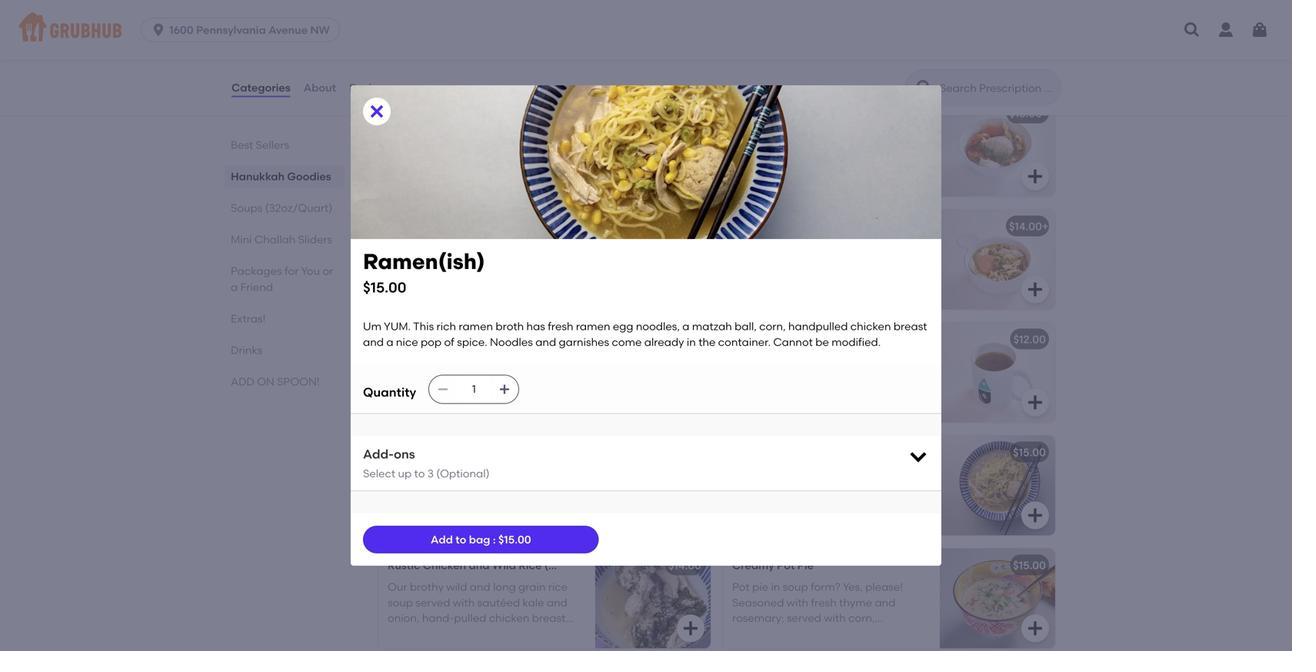 Task type: locate. For each thing, give the bounding box(es) containing it.
cannot up vegan
[[774, 336, 813, 349]]

1 horizontal spatial soups (32oz/quart)
[[375, 44, 536, 63]]

broth
[[496, 320, 524, 333], [532, 355, 561, 368], [863, 355, 892, 368]]

rich up packed on the bottom left of the page
[[411, 355, 431, 368]]

add
[[431, 534, 453, 547]]

Input item quantity number field
[[457, 376, 491, 403]]

mini
[[231, 233, 252, 246]]

gets
[[732, 370, 755, 383]]

served
[[540, 132, 575, 145], [416, 597, 450, 610]]

be inside um yum. this rich ramen broth has fresh ramen egg noodles, a matzah ball, corn, handpulled chicken breast and a nice pop of spice. noodles and garnishes come already in the container. cannot be modified.
[[816, 336, 829, 349]]

creamy
[[732, 559, 775, 572]]

1 horizontal spatial served
[[540, 132, 575, 145]]

grandma
[[388, 110, 439, 123], [411, 132, 462, 145]]

and inside a flavorful vegan sipping broth that gets its rich umami flavor from mushrooms, ginger and turmeric.
[[835, 386, 856, 399]]

1 horizontal spatial pulled
[[454, 612, 486, 625]]

1 vertical spatial breast
[[532, 612, 566, 625]]

modified. down herby
[[446, 643, 495, 652]]

1 vertical spatial $13.00 +
[[665, 220, 704, 233]]

wild
[[446, 581, 467, 594]]

chicken inside our brothy wild and long grain rice soup served with sautéed kale and onion, hand-pulled chicken breast and a pop of herby parmesan. cannot be modified.
[[489, 612, 530, 625]]

breast inside um yum. this rich ramen broth has fresh ramen egg noodles, a matzah ball, corn, handpulled chicken breast and a nice pop of spice. noodles and garnishes come already in the container. cannot be modified.
[[894, 320, 927, 333]]

of down hand-
[[444, 628, 455, 641]]

flavor inside not a chicken to be found...rich flavor and a golden delicious broth. served with sauteed veggies.
[[388, 257, 417, 270]]

and left "wild"
[[469, 559, 490, 572]]

served up hand-
[[416, 597, 450, 610]]

packages
[[231, 265, 282, 278]]

the
[[699, 336, 716, 349]]

a inside packages for you or a friend
[[231, 281, 238, 294]]

2 vertical spatial rich
[[772, 370, 792, 383]]

rich inside um yum. this rich ramen broth has fresh ramen egg noodles, a matzah ball, corn, handpulled chicken breast and a nice pop of spice. noodles and garnishes come already in the container. cannot be modified.
[[437, 320, 456, 333]]

0 vertical spatial be
[[475, 242, 489, 255]]

1 vertical spatial (32oz/quart)
[[265, 202, 333, 215]]

pulled up herby
[[454, 612, 486, 625]]

noodles,
[[636, 320, 680, 333]]

cannot inside um yum. this rich ramen broth has fresh ramen egg noodles, a matzah ball, corn, handpulled chicken breast and a nice pop of spice. noodles and garnishes come already in the container. cannot be modified.
[[774, 336, 813, 349]]

0 horizontal spatial soups
[[231, 202, 263, 215]]

this up packed on the bottom left of the page
[[388, 355, 409, 368]]

chicken bone broth image
[[595, 323, 711, 423]]

1 vertical spatial pop
[[421, 628, 442, 641]]

1 seller from the left
[[419, 91, 444, 102]]

add-
[[363, 447, 394, 462]]

best
[[397, 91, 417, 102], [742, 91, 761, 102], [231, 138, 253, 152]]

rice
[[548, 581, 568, 594]]

1 horizontal spatial best seller
[[742, 91, 789, 102]]

and up superbroth!
[[501, 370, 522, 383]]

and inside not a chicken to be found...rich flavor and a golden delicious broth. served with sauteed veggies.
[[420, 257, 441, 270]]

1 best seller from the left
[[397, 91, 444, 102]]

sipping
[[492, 355, 530, 368], [823, 355, 861, 368]]

1 $13.00 + from the top
[[665, 107, 704, 120]]

a left golden
[[443, 257, 450, 270]]

chicken up parmesan.
[[489, 612, 530, 625]]

1 vertical spatial chicken
[[851, 320, 891, 333]]

with up our
[[430, 370, 452, 383]]

broth up minerals.
[[532, 355, 561, 368]]

matzah inside like grandma used to make, served with pulled chicken, sauteed veggies, dill, your choice of noodles or matzah balls or both!
[[401, 179, 441, 192]]

0 vertical spatial $13.00
[[665, 107, 698, 120]]

0 vertical spatial soups
[[375, 44, 425, 63]]

um yum. this rich ramen broth has fresh ramen egg noodles, a matzah ball, corn, handpulled chicken breast and a nice pop of spice. noodles and garnishes come already in the container. cannot be modified.
[[363, 320, 930, 349]]

fresh
[[548, 320, 574, 333]]

0 vertical spatial chicken
[[419, 242, 460, 255]]

flavorful
[[743, 355, 785, 368]]

1 broth from the left
[[463, 333, 492, 346]]

0 horizontal spatial broth
[[496, 320, 524, 333]]

1 horizontal spatial bone
[[769, 333, 796, 346]]

1 vertical spatial $14.00
[[669, 333, 702, 346]]

0 vertical spatial breast
[[894, 320, 927, 333]]

chicken up from
[[851, 320, 891, 333]]

2 bone from the left
[[769, 333, 796, 346]]

and down rice
[[547, 597, 568, 610]]

2 horizontal spatial best
[[742, 91, 761, 102]]

0 horizontal spatial served
[[416, 597, 450, 610]]

a
[[409, 242, 416, 255], [443, 257, 450, 270], [231, 281, 238, 294], [683, 320, 690, 333], [386, 336, 394, 349], [411, 628, 418, 641]]

2 seller from the left
[[764, 91, 789, 102]]

0 vertical spatial matzah
[[401, 179, 441, 192]]

sauteed inside like grandma used to make, served with pulled chicken, sauteed veggies, dill, your choice of noodles or matzah balls or both!
[[493, 147, 536, 160]]

0 vertical spatial this
[[413, 320, 434, 333]]

flavor left from
[[834, 370, 863, 383]]

1 horizontal spatial cannot
[[774, 336, 813, 349]]

1 horizontal spatial flavor
[[834, 370, 863, 383]]

from
[[866, 370, 890, 383]]

pop right nice
[[421, 336, 442, 349]]

0 horizontal spatial soups (32oz/quart)
[[231, 202, 333, 215]]

superbroth!
[[458, 386, 523, 399]]

choice
[[479, 163, 514, 176]]

style
[[441, 110, 467, 123]]

chicken for hangover
[[818, 220, 862, 233]]

1600 pennsylvania avenue nw button
[[141, 18, 346, 42]]

ramen
[[459, 320, 493, 333], [576, 320, 610, 333]]

2 vertical spatial of
[[444, 628, 455, 641]]

and down um
[[363, 336, 384, 349]]

soup for bi-partisan chicken soup
[[840, 110, 867, 123]]

matzah up the
[[692, 320, 732, 333]]

0 vertical spatial of
[[517, 163, 527, 176]]

$12.00
[[1014, 333, 1046, 346]]

pie
[[798, 559, 814, 572]]

ramen(ish) image
[[940, 436, 1056, 536]]

best seller up style
[[397, 91, 444, 102]]

breast inside our brothy wild and long grain rice soup served with sautéed kale and onion, hand-pulled chicken breast and a pop of herby parmesan. cannot be modified.
[[532, 612, 566, 625]]

chicken up packed on the bottom left of the page
[[388, 333, 431, 346]]

used
[[464, 132, 490, 145]]

parmesan.
[[489, 628, 545, 641]]

1600
[[169, 23, 194, 37]]

0 horizontal spatial chicken
[[419, 242, 460, 255]]

soup for grandma style chicken soup
[[516, 110, 543, 123]]

of inside like grandma used to make, served with pulled chicken, sauteed veggies, dill, your choice of noodles or matzah balls or both!
[[517, 163, 527, 176]]

pulled inside like grandma used to make, served with pulled chicken, sauteed veggies, dill, your choice of noodles or matzah balls or both!
[[412, 147, 444, 160]]

quantity
[[363, 385, 416, 400]]

pulled up dill,
[[412, 147, 444, 160]]

chicken down chickenless/vegetarian
[[419, 242, 460, 255]]

or down your at the top left of the page
[[471, 179, 481, 192]]

1 horizontal spatial be
[[475, 242, 489, 255]]

$14.00
[[1009, 220, 1042, 233], [669, 333, 702, 346], [669, 559, 702, 572]]

1 horizontal spatial best
[[397, 91, 417, 102]]

1 sipping from the left
[[492, 355, 530, 368]]

svg image inside 1600 pennsylvania avenue nw button
[[151, 22, 166, 38]]

of left spice.
[[444, 336, 455, 349]]

broth inside a flavorful vegan sipping broth that gets its rich umami flavor from mushrooms, ginger and turmeric.
[[863, 355, 892, 368]]

modified. inside our brothy wild and long grain rice soup served with sautéed kale and onion, hand-pulled chicken breast and a pop of herby parmesan. cannot be modified.
[[446, 643, 495, 652]]

categories button
[[231, 60, 291, 115]]

and right ginger at bottom
[[835, 386, 856, 399]]

creamy pot pie image
[[940, 549, 1056, 649]]

$13.00 + left the bi-
[[665, 107, 704, 120]]

svg image
[[1183, 21, 1202, 39], [151, 22, 166, 38], [368, 102, 386, 121], [682, 167, 700, 186], [1026, 167, 1045, 186], [1026, 280, 1045, 299], [908, 446, 929, 467], [682, 620, 700, 638], [1026, 620, 1045, 638]]

chicken
[[419, 242, 460, 255], [851, 320, 891, 333], [489, 612, 530, 625]]

1 horizontal spatial rich
[[437, 320, 456, 333]]

call
[[407, 386, 426, 399]]

a flavorful vegan sipping broth that gets its rich umami flavor from mushrooms, ginger and turmeric.
[[732, 355, 916, 399]]

0 horizontal spatial matzah
[[401, 179, 441, 192]]

2 best seller from the left
[[742, 91, 789, 102]]

chickenless/vegetarian
[[388, 220, 516, 233]]

a left "friend"
[[231, 281, 238, 294]]

+
[[698, 107, 704, 120], [1042, 107, 1049, 120], [698, 220, 704, 233], [1042, 220, 1049, 233]]

best seller for bi-
[[742, 91, 789, 102]]

soup
[[388, 597, 413, 610]]

ramen up spice.
[[459, 320, 493, 333]]

broth inside this rich and roasty sipping broth is packed with vitamins and minerals. we call it our superbroth!
[[532, 355, 561, 368]]

1 horizontal spatial broth
[[798, 333, 827, 346]]

sipping up umami
[[823, 355, 861, 368]]

with right served
[[426, 273, 448, 286]]

soups up the reviews
[[375, 44, 425, 63]]

modified.
[[832, 336, 881, 349], [446, 643, 495, 652]]

of right 'choice' at the top of page
[[517, 163, 527, 176]]

roasty
[[457, 355, 489, 368]]

0 vertical spatial (32oz/quart)
[[429, 44, 536, 63]]

best left sellers
[[231, 138, 253, 152]]

served inside like grandma used to make, served with pulled chicken, sauteed veggies, dill, your choice of noodles or matzah balls or both!
[[540, 132, 575, 145]]

1 vertical spatial sauteed
[[451, 273, 494, 286]]

1 vertical spatial served
[[416, 597, 450, 610]]

grandma style chicken soup image
[[595, 96, 711, 196]]

0 vertical spatial pulled
[[412, 147, 444, 160]]

umami
[[794, 370, 831, 383]]

0 horizontal spatial best seller
[[397, 91, 444, 102]]

1 vertical spatial be
[[816, 336, 829, 349]]

0 horizontal spatial breast
[[532, 612, 566, 625]]

served up noodles
[[540, 132, 575, 145]]

0 horizontal spatial cannot
[[388, 643, 427, 652]]

and up served
[[420, 257, 441, 270]]

0 vertical spatial pop
[[421, 336, 442, 349]]

be inside our brothy wild and long grain rice soup served with sautéed kale and onion, hand-pulled chicken breast and a pop of herby parmesan. cannot be modified.
[[430, 643, 443, 652]]

herby
[[457, 628, 487, 641]]

1 horizontal spatial chicken
[[489, 612, 530, 625]]

bone up flavorful
[[769, 333, 796, 346]]

chicken right hangover
[[818, 220, 862, 233]]

ramen up the garnishes
[[576, 320, 610, 333]]

2 broth from the left
[[798, 333, 827, 346]]

not
[[388, 242, 407, 255]]

grandma down style
[[411, 132, 462, 145]]

2 horizontal spatial chicken
[[851, 320, 891, 333]]

chicken inside not a chicken to be found...rich flavor and a golden delicious broth. served with sauteed veggies.
[[419, 242, 460, 255]]

chicken right "partisan"
[[794, 110, 837, 123]]

2 sipping from the left
[[823, 355, 861, 368]]

1 vertical spatial matzah
[[692, 320, 732, 333]]

breast down kale
[[532, 612, 566, 625]]

2 vertical spatial chicken
[[489, 612, 530, 625]]

broth inside um yum. this rich ramen broth has fresh ramen egg noodles, a matzah ball, corn, handpulled chicken breast and a nice pop of spice. noodles and garnishes come already in the container. cannot be modified.
[[496, 320, 524, 333]]

about
[[304, 81, 336, 94]]

$14.00 +
[[1009, 220, 1049, 233]]

(32oz/quart) down 'goodies'
[[265, 202, 333, 215]]

to up golden
[[462, 242, 473, 255]]

a inside our brothy wild and long grain rice soup served with sautéed kale and onion, hand-pulled chicken breast and a pop of herby parmesan. cannot be modified.
[[411, 628, 418, 641]]

broth up noodles
[[496, 320, 524, 333]]

soups (32oz/quart) up style
[[375, 44, 536, 63]]

sipping down noodles
[[492, 355, 530, 368]]

0 vertical spatial modified.
[[832, 336, 881, 349]]

pop down hand-
[[421, 628, 442, 641]]

wild
[[492, 559, 516, 572]]

2 vertical spatial $14.00
[[669, 559, 702, 572]]

soups up mini at the left of the page
[[231, 202, 263, 215]]

1 vertical spatial rich
[[411, 355, 431, 368]]

grandma up like
[[388, 110, 439, 123]]

breast
[[894, 320, 927, 333], [532, 612, 566, 625]]

0 vertical spatial served
[[540, 132, 575, 145]]

1 bone from the left
[[434, 333, 461, 346]]

svg image
[[1251, 21, 1269, 39], [437, 383, 449, 396], [499, 383, 511, 396], [1026, 393, 1045, 412], [682, 506, 700, 525], [1026, 506, 1045, 525]]

0 horizontal spatial pulled
[[412, 147, 444, 160]]

bone for and
[[434, 333, 461, 346]]

0 vertical spatial flavor
[[388, 257, 417, 270]]

2 horizontal spatial broth
[[863, 355, 892, 368]]

or down veggies,
[[388, 179, 398, 192]]

1 vertical spatial grandma
[[411, 132, 462, 145]]

best right reviews button
[[397, 91, 417, 102]]

soups (32oz/quart)
[[375, 44, 536, 63], [231, 202, 333, 215]]

2 horizontal spatial rich
[[772, 370, 792, 383]]

this up nice
[[413, 320, 434, 333]]

breast up that
[[894, 320, 927, 333]]

1 horizontal spatial (gf)
[[545, 559, 568, 572]]

to right used on the top left of page
[[492, 132, 503, 145]]

1 vertical spatial soups
[[231, 202, 263, 215]]

0 vertical spatial (gf)
[[452, 446, 475, 459]]

cannot down the onion,
[[388, 643, 427, 652]]

rich right yum.
[[437, 320, 456, 333]]

matzah inside um yum. this rich ramen broth has fresh ramen egg noodles, a matzah ball, corn, handpulled chicken breast and a nice pop of spice. noodles and garnishes come already in the container. cannot be modified.
[[692, 320, 732, 333]]

sauteed down golden
[[451, 273, 494, 286]]

it
[[428, 386, 435, 399]]

2 pop from the top
[[421, 628, 442, 641]]

$13.00 left the bi-
[[665, 107, 698, 120]]

(gf) up (optional)
[[452, 446, 475, 459]]

and down has
[[536, 336, 556, 349]]

flavor up served
[[388, 257, 417, 270]]

pop
[[421, 336, 442, 349], [421, 628, 442, 641]]

2 horizontal spatial be
[[816, 336, 829, 349]]

to inside add-ons select up to 3 (optional)
[[414, 467, 425, 480]]

0 vertical spatial cannot
[[774, 336, 813, 349]]

1 vertical spatial this
[[388, 355, 409, 368]]

pho-in-one (gf) image
[[595, 436, 711, 536]]

for
[[285, 265, 299, 278]]

0 horizontal spatial sipping
[[492, 355, 530, 368]]

found...rich
[[492, 242, 550, 255]]

has
[[527, 320, 545, 333]]

1 vertical spatial cannot
[[388, 643, 427, 652]]

bone up roasty
[[434, 333, 461, 346]]

0 vertical spatial sauteed
[[493, 147, 536, 160]]

a down the onion,
[[411, 628, 418, 641]]

modified. up from
[[832, 336, 881, 349]]

vegan
[[732, 333, 766, 346]]

to
[[492, 132, 503, 145], [462, 242, 473, 255], [414, 467, 425, 480], [456, 534, 467, 547]]

0 horizontal spatial rich
[[411, 355, 431, 368]]

of inside our brothy wild and long grain rice soup served with sautéed kale and onion, hand-pulled chicken breast and a pop of herby parmesan. cannot be modified.
[[444, 628, 455, 641]]

$15.00 button
[[723, 436, 1056, 536]]

(gf)
[[452, 446, 475, 459], [545, 559, 568, 572]]

friend
[[240, 281, 273, 294]]

chicken inside um yum. this rich ramen broth has fresh ramen egg noodles, a matzah ball, corn, handpulled chicken breast and a nice pop of spice. noodles and garnishes come already in the container. cannot be modified.
[[851, 320, 891, 333]]

1 vertical spatial $13.00
[[665, 220, 698, 233]]

1 vertical spatial modified.
[[446, 643, 495, 652]]

and down the onion,
[[388, 628, 408, 641]]

categories
[[232, 81, 291, 94]]

sauteed inside not a chicken to be found...rich flavor and a golden delicious broth. served with sauteed veggies.
[[451, 273, 494, 286]]

with down the wild
[[453, 597, 475, 610]]

pho-
[[388, 446, 413, 459]]

0 horizontal spatial ramen
[[459, 320, 493, 333]]

1 pop from the top
[[421, 336, 442, 349]]

breast for our brothy wild and long grain rice soup served with sautéed kale and onion, hand-pulled chicken breast and a pop of herby parmesan. cannot be modified.
[[532, 612, 566, 625]]

soups (32oz/quart) up the mini challah sliders
[[231, 202, 333, 215]]

0 horizontal spatial this
[[388, 355, 409, 368]]

$13.00 left spicy
[[665, 220, 698, 233]]

broth up vegan
[[798, 333, 827, 346]]

and
[[420, 257, 441, 270], [363, 336, 384, 349], [536, 336, 556, 349], [433, 355, 454, 368], [501, 370, 522, 383], [835, 386, 856, 399], [469, 559, 490, 572], [470, 581, 491, 594], [547, 597, 568, 610], [388, 628, 408, 641]]

packed
[[388, 370, 427, 383]]

broth up roasty
[[463, 333, 492, 346]]

veggies.
[[496, 273, 539, 286]]

0 horizontal spatial bone
[[434, 333, 461, 346]]

0 vertical spatial $13.00 +
[[665, 107, 704, 120]]

brothy
[[410, 581, 444, 594]]

0 horizontal spatial be
[[430, 643, 443, 652]]

1 vertical spatial soups (32oz/quart)
[[231, 202, 333, 215]]

0 horizontal spatial or
[[323, 265, 333, 278]]

matzah down veggies,
[[401, 179, 441, 192]]

broth up from
[[863, 355, 892, 368]]

1 horizontal spatial ramen
[[576, 320, 610, 333]]

2 ramen from the left
[[576, 320, 610, 333]]

1 horizontal spatial sipping
[[823, 355, 861, 368]]

soup for spicy hangover chicken soup
[[864, 220, 891, 233]]

with inside like grandma used to make, served with pulled chicken, sauteed veggies, dill, your choice of noodles or matzah balls or both!
[[388, 147, 410, 160]]

bone for vegan
[[769, 333, 796, 346]]

1 horizontal spatial breast
[[894, 320, 927, 333]]

that
[[894, 355, 916, 368]]

1 horizontal spatial (32oz/quart)
[[429, 44, 536, 63]]

or right you
[[323, 265, 333, 278]]

you
[[301, 265, 320, 278]]

2 vertical spatial be
[[430, 643, 443, 652]]

served
[[388, 273, 424, 286]]

search icon image
[[916, 78, 934, 97]]

0 vertical spatial rich
[[437, 320, 456, 333]]

to left 3
[[414, 467, 425, 480]]

be down hand-
[[430, 643, 443, 652]]

2 $13.00 from the top
[[665, 220, 698, 233]]

(32oz/quart) up grandma style chicken soup
[[429, 44, 536, 63]]

be up golden
[[475, 242, 489, 255]]

be down 'handpulled'
[[816, 336, 829, 349]]

0 horizontal spatial (32oz/quart)
[[265, 202, 333, 215]]

0 horizontal spatial flavor
[[388, 257, 417, 270]]

broth for vegan bone broth
[[798, 333, 827, 346]]

0 horizontal spatial modified.
[[446, 643, 495, 652]]

seller up "partisan"
[[764, 91, 789, 102]]

1 vertical spatial of
[[444, 336, 455, 349]]

$13.00
[[665, 107, 698, 120], [665, 220, 698, 233]]

sipping inside this rich and roasty sipping broth is packed with vitamins and minerals. we call it our superbroth!
[[492, 355, 530, 368]]

rich right the its
[[772, 370, 792, 383]]

$13.00 + left spicy
[[665, 220, 704, 233]]

1 horizontal spatial matzah
[[692, 320, 732, 333]]

1 horizontal spatial modified.
[[832, 336, 881, 349]]

grandma inside like grandma used to make, served with pulled chicken, sauteed veggies, dill, your choice of noodles or matzah balls or both!
[[411, 132, 462, 145]]

0 horizontal spatial seller
[[419, 91, 444, 102]]

chicken up used on the top left of page
[[470, 110, 513, 123]]

best up the bi-
[[742, 91, 761, 102]]

with down like
[[388, 147, 410, 160]]

be inside not a chicken to be found...rich flavor and a golden delicious broth. served with sauteed veggies.
[[475, 242, 489, 255]]

0 horizontal spatial (gf)
[[452, 446, 475, 459]]

(gf) up rice
[[545, 559, 568, 572]]

ons
[[394, 447, 415, 462]]

1 vertical spatial pulled
[[454, 612, 486, 625]]

1 horizontal spatial this
[[413, 320, 434, 333]]

1 horizontal spatial broth
[[532, 355, 561, 368]]

1 vertical spatial flavor
[[834, 370, 863, 383]]

sauteed down make,
[[493, 147, 536, 160]]

hanukkah goodies
[[231, 170, 331, 183]]

this inside this rich and roasty sipping broth is packed with vitamins and minerals. we call it our superbroth!
[[388, 355, 409, 368]]

best seller up "partisan"
[[742, 91, 789, 102]]

seller up style
[[419, 91, 444, 102]]

broth.
[[540, 257, 571, 270]]



Task type: describe. For each thing, give the bounding box(es) containing it.
with inside this rich and roasty sipping broth is packed with vitamins and minerals. we call it our superbroth!
[[430, 370, 452, 383]]

not a chicken to be found...rich flavor and a golden delicious broth. served with sauteed veggies.
[[388, 242, 571, 286]]

spicy hangover chicken soup image
[[940, 210, 1056, 310]]

1 horizontal spatial or
[[388, 179, 398, 192]]

avenue
[[269, 23, 308, 37]]

one
[[427, 446, 449, 459]]

its
[[758, 370, 769, 383]]

flavor inside a flavorful vegan sipping broth that gets its rich umami flavor from mushrooms, ginger and turmeric.
[[834, 370, 863, 383]]

and down 'rustic chicken and wild rice (gf)'
[[470, 581, 491, 594]]

:
[[493, 534, 496, 547]]

add to bag : $15.00
[[431, 534, 531, 547]]

vegan bone broth
[[732, 333, 827, 346]]

reviews button
[[349, 60, 393, 115]]

drinks
[[231, 344, 263, 357]]

pennsylvania
[[196, 23, 266, 37]]

1 horizontal spatial soups
[[375, 44, 425, 63]]

svg image inside main navigation navigation
[[1251, 21, 1269, 39]]

1 ramen from the left
[[459, 320, 493, 333]]

spoon!
[[277, 375, 320, 389]]

a up in
[[683, 320, 690, 333]]

sliders
[[298, 233, 332, 246]]

with inside not a chicken to be found...rich flavor and a golden delicious broth. served with sauteed veggies.
[[426, 273, 448, 286]]

seller for partisan
[[764, 91, 789, 102]]

handpulled
[[789, 320, 848, 333]]

(gf) inside button
[[452, 446, 475, 459]]

creamy pot pie
[[732, 559, 814, 572]]

or inside packages for you or a friend
[[323, 265, 333, 278]]

$14.00 for creamy pot pie
[[669, 559, 702, 572]]

pot
[[777, 559, 795, 572]]

nw
[[310, 23, 330, 37]]

ramen(ish)
[[363, 249, 485, 275]]

(optional)
[[436, 467, 490, 480]]

partisan
[[747, 110, 791, 123]]

vegan
[[787, 355, 820, 368]]

noodles
[[490, 336, 533, 349]]

1600 pennsylvania avenue nw
[[169, 23, 330, 37]]

broth for chicken bone broth
[[463, 333, 492, 346]]

rustic
[[388, 559, 420, 572]]

um
[[363, 320, 382, 333]]

a left nice
[[386, 336, 394, 349]]

chicken bone broth
[[388, 333, 492, 346]]

goodies
[[287, 170, 331, 183]]

pho-in-one (gf)
[[388, 446, 475, 459]]

rustic chicken and wild rice (gf) image
[[595, 549, 711, 649]]

mini challah sliders
[[231, 233, 332, 246]]

chicken for um yum. this rich ramen broth has fresh ramen egg noodles, a matzah ball, corn, handpulled chicken breast and a nice pop of spice. noodles and garnishes come already in the container. cannot be modified.
[[851, 320, 891, 333]]

broth for ramen
[[496, 320, 524, 333]]

veggies,
[[388, 163, 431, 176]]

and down chicken bone broth
[[433, 355, 454, 368]]

long
[[493, 581, 516, 594]]

best for bi-
[[742, 91, 761, 102]]

pulled inside our brothy wild and long grain rice soup served with sautéed kale and onion, hand-pulled chicken breast and a pop of herby parmesan. cannot be modified.
[[454, 612, 486, 625]]

rich inside a flavorful vegan sipping broth that gets its rich umami flavor from mushrooms, ginger and turmeric.
[[772, 370, 792, 383]]

vegan bone broth image
[[940, 323, 1056, 423]]

is
[[563, 355, 571, 368]]

this rich and roasty sipping broth is packed with vitamins and minerals. we call it our superbroth!
[[388, 355, 571, 399]]

a right not
[[409, 242, 416, 255]]

like
[[388, 132, 408, 145]]

grain
[[519, 581, 546, 594]]

0 vertical spatial grandma
[[388, 110, 439, 123]]

2 horizontal spatial or
[[471, 179, 481, 192]]

spice.
[[457, 336, 488, 349]]

sellers
[[256, 138, 289, 152]]

add
[[231, 375, 254, 389]]

garnishes
[[559, 336, 609, 349]]

0 vertical spatial $14.00
[[1009, 220, 1042, 233]]

0 horizontal spatial best
[[231, 138, 253, 152]]

dill,
[[433, 163, 451, 176]]

nice
[[396, 336, 418, 349]]

bi-partisan chicken soup image
[[940, 96, 1056, 196]]

bi-partisan chicken soup
[[732, 110, 867, 123]]

we
[[388, 386, 405, 399]]

mushrooms,
[[732, 386, 796, 399]]

select
[[363, 467, 396, 480]]

minerals.
[[524, 370, 571, 383]]

to inside not a chicken to be found...rich flavor and a golden delicious broth. served with sauteed veggies.
[[462, 242, 473, 255]]

3
[[428, 467, 434, 480]]

up
[[398, 467, 412, 480]]

breast for um yum. this rich ramen broth has fresh ramen egg noodles, a matzah ball, corn, handpulled chicken breast and a nice pop of spice. noodles and garnishes come already in the container. cannot be modified.
[[894, 320, 927, 333]]

broth for sipping
[[532, 355, 561, 368]]

on
[[257, 375, 274, 389]]

rustic chicken and wild rice (gf)
[[388, 559, 568, 572]]

rice
[[519, 559, 542, 572]]

egg
[[613, 320, 634, 333]]

ball,
[[735, 320, 757, 333]]

cannot inside our brothy wild and long grain rice soup served with sautéed kale and onion, hand-pulled chicken breast and a pop of herby parmesan. cannot be modified.
[[388, 643, 427, 652]]

golden
[[453, 257, 489, 270]]

$15.00 +
[[1010, 107, 1049, 120]]

container.
[[718, 336, 771, 349]]

$14.00 for vegan bone broth
[[669, 333, 702, 346]]

your
[[453, 163, 476, 176]]

seller for style
[[419, 91, 444, 102]]

sipping inside a flavorful vegan sipping broth that gets its rich umami flavor from mushrooms, ginger and turmeric.
[[823, 355, 861, 368]]

extras!
[[231, 312, 266, 325]]

hand-
[[422, 612, 454, 625]]

1 vertical spatial (gf)
[[545, 559, 568, 572]]

pop inside our brothy wild and long grain rice soup served with sautéed kale and onion, hand-pulled chicken breast and a pop of herby parmesan. cannot be modified.
[[421, 628, 442, 641]]

chicken for style
[[470, 110, 513, 123]]

chicken for partisan
[[794, 110, 837, 123]]

corn,
[[760, 320, 786, 333]]

grandma style chicken soup
[[388, 110, 543, 123]]

chicken up the wild
[[423, 559, 466, 572]]

main navigation navigation
[[0, 0, 1292, 60]]

in
[[687, 336, 696, 349]]

of inside um yum. this rich ramen broth has fresh ramen egg noodles, a matzah ball, corn, handpulled chicken breast and a nice pop of spice. noodles and garnishes come already in the container. cannot be modified.
[[444, 336, 455, 349]]

a
[[732, 355, 740, 368]]

0 vertical spatial soups (32oz/quart)
[[375, 44, 536, 63]]

2 $13.00 + from the top
[[665, 220, 704, 233]]

best for grandma
[[397, 91, 417, 102]]

$15.00 inside "ramen(ish) $15.00"
[[363, 279, 407, 296]]

modified. inside um yum. this rich ramen broth has fresh ramen egg noodles, a matzah ball, corn, handpulled chicken breast and a nice pop of spice. noodles and garnishes come already in the container. cannot be modified.
[[832, 336, 881, 349]]

best sellers
[[231, 138, 289, 152]]

to inside like grandma used to make, served with pulled chicken, sauteed veggies, dill, your choice of noodles or matzah balls or both!
[[492, 132, 503, 145]]

to left bag
[[456, 534, 467, 547]]

rich inside this rich and roasty sipping broth is packed with vitamins and minerals. we call it our superbroth!
[[411, 355, 431, 368]]

about button
[[303, 60, 337, 115]]

1 $13.00 from the top
[[665, 107, 698, 120]]

served inside our brothy wild and long grain rice soup served with sautéed kale and onion, hand-pulled chicken breast and a pop of herby parmesan. cannot be modified.
[[416, 597, 450, 610]]

reviews
[[349, 81, 392, 94]]

add on spoon!
[[231, 375, 320, 389]]

make,
[[505, 132, 538, 145]]

best seller for grandma
[[397, 91, 444, 102]]

chickenless/vegetarian image
[[595, 210, 711, 310]]

pop inside um yum. this rich ramen broth has fresh ramen egg noodles, a matzah ball, corn, handpulled chicken breast and a nice pop of spice. noodles and garnishes come already in the container. cannot be modified.
[[421, 336, 442, 349]]

$15.00 inside $15.00 button
[[1013, 446, 1046, 459]]

our brothy wild and long grain rice soup served with sautéed kale and onion, hand-pulled chicken breast and a pop of herby parmesan. cannot be modified.
[[388, 581, 568, 652]]

chicken,
[[447, 147, 490, 160]]

with inside our brothy wild and long grain rice soup served with sautéed kale and onion, hand-pulled chicken breast and a pop of herby parmesan. cannot be modified.
[[453, 597, 475, 610]]

kale
[[523, 597, 544, 610]]

Search Prescription Chicken search field
[[939, 81, 1056, 95]]

chicken for our brothy wild and long grain rice soup served with sautéed kale and onion, hand-pulled chicken breast and a pop of herby parmesan. cannot be modified.
[[489, 612, 530, 625]]

bag
[[469, 534, 490, 547]]

onion,
[[388, 612, 420, 625]]

this inside um yum. this rich ramen broth has fresh ramen egg noodles, a matzah ball, corn, handpulled chicken breast and a nice pop of spice. noodles and garnishes come already in the container. cannot be modified.
[[413, 320, 434, 333]]

our
[[438, 386, 455, 399]]



Task type: vqa. For each thing, say whether or not it's contained in the screenshot.
the topmost Mac
no



